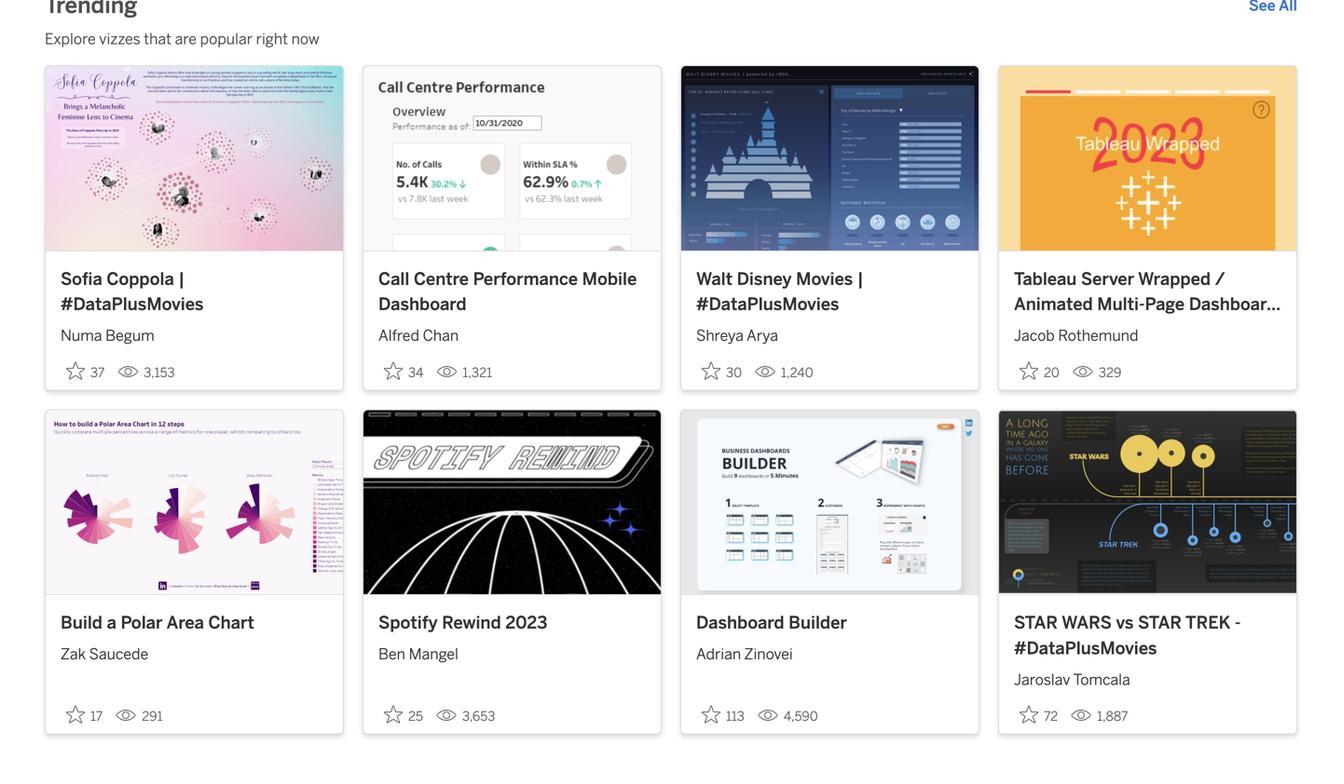 Task type: vqa. For each thing, say whether or not it's contained in the screenshot.
popular
yes



Task type: describe. For each thing, give the bounding box(es) containing it.
walt disney movies | #dataplusmovies
[[696, 269, 864, 315]]

1,240 views element
[[748, 358, 821, 388]]

291
[[142, 709, 163, 725]]

alfred
[[378, 327, 419, 345]]

are
[[175, 30, 197, 48]]

now
[[291, 30, 320, 48]]

call centre performance mobile dashboard
[[378, 269, 637, 315]]

spotify rewind 2023
[[378, 613, 548, 633]]

jaroslav
[[1014, 671, 1070, 689]]

build a polar area chart link
[[61, 611, 328, 636]]

jacob rothemund link
[[1014, 318, 1282, 347]]

jacob rothemund
[[1014, 327, 1139, 345]]

1,321
[[463, 365, 492, 381]]

adrian
[[696, 646, 741, 664]]

see all trending element
[[1249, 0, 1297, 17]]

zinovei
[[744, 646, 793, 664]]

polar
[[121, 613, 163, 633]]

mobile
[[582, 269, 637, 289]]

1,887 views element
[[1064, 702, 1136, 732]]

1 horizontal spatial dashboard
[[696, 613, 784, 633]]

329
[[1099, 365, 1122, 381]]

ben
[[378, 646, 405, 664]]

zak saucede link
[[61, 636, 328, 666]]

workbook thumbnail image for disney
[[681, 66, 979, 251]]

zak
[[61, 646, 86, 664]]

30
[[726, 365, 742, 381]]

adrian zinovei
[[696, 646, 793, 664]]

34
[[408, 365, 424, 381]]

dashboard builder link
[[696, 611, 964, 636]]

right
[[256, 30, 288, 48]]

workbook thumbnail image for builder
[[681, 410, 979, 595]]

| inside walt disney movies | #dataplusmovies
[[857, 269, 864, 289]]

jacob
[[1014, 327, 1055, 345]]

trek
[[1186, 613, 1231, 633]]

tomcala
[[1073, 671, 1130, 689]]

113
[[726, 709, 745, 725]]

centre
[[414, 269, 469, 289]]

performance
[[473, 269, 578, 289]]

72
[[1044, 709, 1058, 725]]

Add Favorite button
[[378, 356, 429, 386]]

-
[[1235, 613, 1241, 633]]

sofia coppola | #dataplusmovies link
[[61, 266, 328, 318]]

coppola
[[107, 269, 174, 289]]

mangel
[[409, 646, 458, 664]]

workbook thumbnail image for server
[[999, 66, 1297, 251]]

chan
[[423, 327, 459, 345]]

17
[[90, 709, 103, 725]]

numa
[[61, 327, 102, 345]]

workbook thumbnail image for coppola
[[46, 66, 343, 251]]

call
[[378, 269, 410, 289]]

37
[[90, 365, 105, 381]]

add favorite button for dashboard builder
[[696, 700, 750, 730]]

dashboard inside 'tableau server wrapped / animated multi-page dashboard concept'
[[1189, 294, 1277, 315]]

vs
[[1116, 613, 1134, 633]]

3,153
[[144, 365, 175, 381]]

3,153 views element
[[110, 358, 182, 388]]

spotify
[[378, 613, 438, 633]]

rewind
[[442, 613, 501, 633]]

adrian zinovei link
[[696, 636, 964, 666]]

popular
[[200, 30, 253, 48]]

add favorite button for build a polar area chart
[[61, 700, 108, 730]]

alfred chan link
[[378, 318, 646, 347]]

jaroslav tomcala link
[[1014, 662, 1282, 692]]

trending heading
[[45, 0, 137, 21]]

Add Favorite button
[[378, 700, 429, 730]]

1 star from the left
[[1014, 613, 1058, 633]]

291 views element
[[108, 702, 170, 732]]

that
[[144, 30, 172, 48]]

concept
[[1014, 320, 1083, 340]]

sofia coppola | #dataplusmovies
[[61, 269, 204, 315]]



Task type: locate. For each thing, give the bounding box(es) containing it.
call centre performance mobile dashboard link
[[378, 266, 646, 318]]

arya
[[747, 327, 778, 345]]

shreya
[[696, 327, 744, 345]]

a
[[107, 613, 116, 633]]

3,653
[[462, 709, 495, 725]]

shreya arya
[[696, 327, 778, 345]]

numa begum link
[[61, 318, 328, 347]]

build
[[61, 613, 103, 633]]

Add Favorite button
[[1014, 700, 1064, 730]]

ben mangel link
[[378, 636, 646, 666]]

walt disney movies | #dataplusmovies link
[[696, 266, 964, 318]]

rothemund
[[1058, 327, 1139, 345]]

4,590
[[784, 709, 818, 725]]

#dataplusmovies
[[61, 294, 204, 315], [696, 294, 839, 315], [1014, 638, 1157, 659]]

add favorite button containing 37
[[61, 356, 110, 386]]

1 horizontal spatial star
[[1138, 613, 1182, 633]]

25
[[408, 709, 423, 725]]

tableau server wrapped / animated multi-page dashboard concept link
[[1014, 266, 1282, 340]]

#dataplusmovies inside 'star wars vs star trek - #dataplusmovies'
[[1014, 638, 1157, 659]]

movies
[[796, 269, 853, 289]]

2 star from the left
[[1138, 613, 1182, 633]]

workbook thumbnail image for a
[[46, 410, 343, 595]]

chart
[[208, 613, 254, 633]]

sofia
[[61, 269, 102, 289]]

walt
[[696, 269, 733, 289]]

animated
[[1014, 294, 1093, 315]]

dashboard builder
[[696, 613, 847, 633]]

ben mangel
[[378, 646, 458, 664]]

/
[[1215, 269, 1225, 289]]

workbook thumbnail image for rewind
[[364, 410, 661, 595]]

0 horizontal spatial star
[[1014, 613, 1058, 633]]

spotify rewind 2023 link
[[378, 611, 646, 636]]

1,321 views element
[[429, 358, 500, 388]]

#dataplusmovies inside walt disney movies | #dataplusmovies
[[696, 294, 839, 315]]

dashboard up adrian zinovei
[[696, 613, 784, 633]]

star wars vs star trek - #dataplusmovies
[[1014, 613, 1241, 659]]

add favorite button for tableau server wrapped / animated multi-page dashboard concept
[[1014, 356, 1065, 386]]

area
[[166, 613, 204, 633]]

3,653 views element
[[429, 702, 503, 732]]

numa begum
[[61, 327, 155, 345]]

add favorite button for sofia coppola | #dataplusmovies
[[61, 356, 110, 386]]

build a polar area chart
[[61, 613, 254, 633]]

dashboard inside 'call centre performance mobile dashboard'
[[378, 294, 467, 315]]

| right coppola
[[178, 269, 185, 289]]

disney
[[737, 269, 792, 289]]

server
[[1081, 269, 1134, 289]]

|
[[178, 269, 185, 289], [857, 269, 864, 289]]

add favorite button containing 17
[[61, 700, 108, 730]]

star right vs
[[1138, 613, 1182, 633]]

vizzes
[[99, 30, 140, 48]]

1,887
[[1097, 709, 1128, 725]]

add favorite button down adrian
[[696, 700, 750, 730]]

multi-
[[1097, 294, 1145, 315]]

wrapped
[[1138, 269, 1211, 289]]

| right movies
[[857, 269, 864, 289]]

explore
[[45, 30, 96, 48]]

explore vizzes that are popular right now
[[45, 30, 320, 48]]

dashboard down centre on the left top of page
[[378, 294, 467, 315]]

alfred chan
[[378, 327, 459, 345]]

20
[[1044, 365, 1060, 381]]

1 horizontal spatial |
[[857, 269, 864, 289]]

explore vizzes that are popular right now element
[[45, 28, 1297, 50]]

1,240
[[781, 365, 813, 381]]

0 horizontal spatial #dataplusmovies
[[61, 294, 204, 315]]

workbook thumbnail image for centre
[[364, 66, 661, 251]]

star wars vs star trek - #dataplusmovies link
[[1014, 611, 1282, 662]]

dashboard
[[378, 294, 467, 315], [1189, 294, 1277, 315], [696, 613, 784, 633]]

star
[[1014, 613, 1058, 633], [1138, 613, 1182, 633]]

#dataplusmovies down disney
[[696, 294, 839, 315]]

tableau server wrapped / animated multi-page dashboard concept
[[1014, 269, 1277, 340]]

begum
[[105, 327, 155, 345]]

add favorite button containing 30
[[696, 356, 748, 386]]

Add Favorite button
[[61, 356, 110, 386], [696, 356, 748, 386], [1014, 356, 1065, 386], [61, 700, 108, 730], [696, 700, 750, 730]]

add favorite button down numa
[[61, 356, 110, 386]]

#dataplusmovies inside "link"
[[61, 294, 204, 315]]

saucede
[[89, 646, 148, 664]]

dashboard down "/" on the right of the page
[[1189, 294, 1277, 315]]

wars
[[1062, 613, 1112, 633]]

4,590 views element
[[750, 702, 826, 732]]

2 | from the left
[[857, 269, 864, 289]]

1 | from the left
[[178, 269, 185, 289]]

2 horizontal spatial dashboard
[[1189, 294, 1277, 315]]

0 horizontal spatial |
[[178, 269, 185, 289]]

shreya arya link
[[696, 318, 964, 347]]

| inside sofia coppola | #dataplusmovies
[[178, 269, 185, 289]]

2023
[[505, 613, 548, 633]]

1 horizontal spatial #dataplusmovies
[[696, 294, 839, 315]]

add favorite button containing 20
[[1014, 356, 1065, 386]]

workbook thumbnail image
[[46, 66, 343, 251], [364, 66, 661, 251], [681, 66, 979, 251], [999, 66, 1297, 251], [46, 410, 343, 595], [364, 410, 661, 595], [681, 410, 979, 595], [999, 410, 1297, 595]]

add favorite button down "zak" at the left of the page
[[61, 700, 108, 730]]

2 horizontal spatial #dataplusmovies
[[1014, 638, 1157, 659]]

workbook thumbnail image for wars
[[999, 410, 1297, 595]]

0 horizontal spatial dashboard
[[378, 294, 467, 315]]

tableau
[[1014, 269, 1077, 289]]

add favorite button containing 113
[[696, 700, 750, 730]]

add favorite button for walt disney movies | #dataplusmovies
[[696, 356, 748, 386]]

add favorite button down shreya on the top right of page
[[696, 356, 748, 386]]

builder
[[789, 613, 847, 633]]

329 views element
[[1065, 358, 1129, 388]]

#dataplusmovies down wars on the bottom
[[1014, 638, 1157, 659]]

#dataplusmovies down coppola
[[61, 294, 204, 315]]

zak saucede
[[61, 646, 148, 664]]

jaroslav tomcala
[[1014, 671, 1130, 689]]

star left wars on the bottom
[[1014, 613, 1058, 633]]

add favorite button down the jacob
[[1014, 356, 1065, 386]]

page
[[1145, 294, 1185, 315]]



